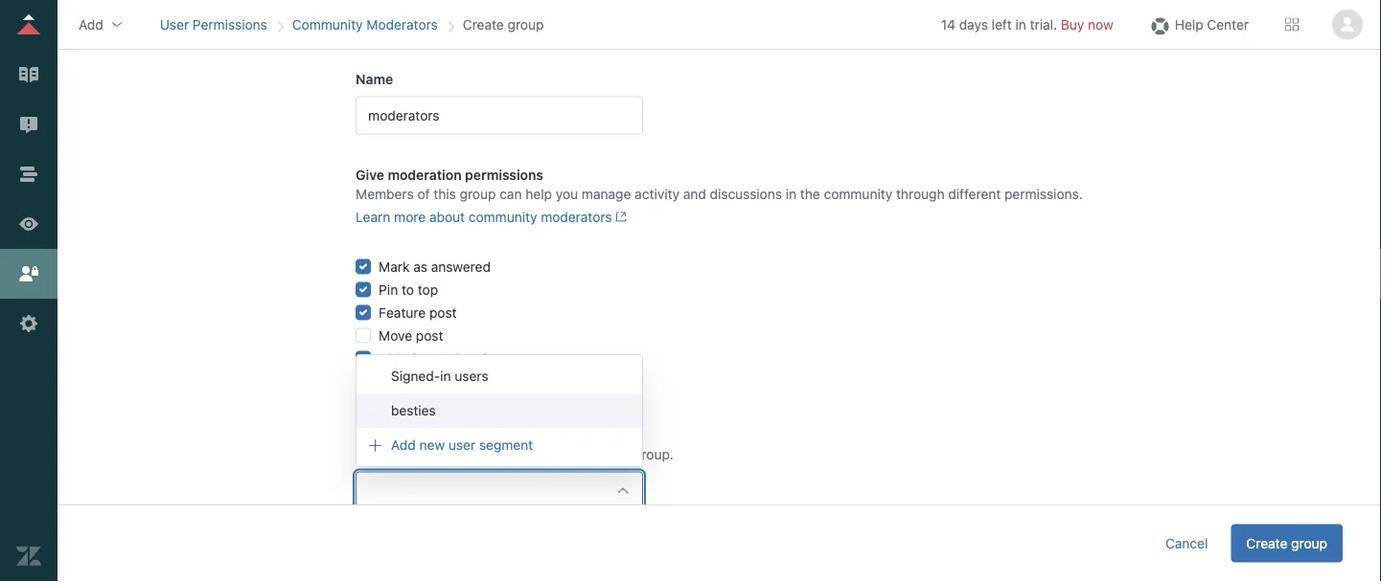 Task type: describe. For each thing, give the bounding box(es) containing it.
pin to top
[[379, 282, 438, 298]]

learn more about community moderators
[[356, 209, 612, 225]]

signed-in users
[[391, 369, 489, 385]]

0 vertical spatial create
[[463, 16, 504, 32]]

0 vertical spatial moderators
[[541, 209, 612, 225]]

move
[[379, 328, 412, 344]]

add moderators element
[[356, 473, 643, 511]]

zendesk products image
[[1286, 18, 1299, 31]]

help
[[526, 186, 552, 202]]

approve
[[379, 374, 431, 390]]

post for move post
[[416, 328, 443, 344]]

cancel
[[1166, 536, 1208, 552]]

of
[[417, 186, 430, 202]]

top
[[418, 282, 438, 298]]

moderator
[[566, 447, 630, 463]]

you
[[556, 186, 578, 202]]

0 vertical spatial moderation
[[388, 167, 462, 183]]

permissions
[[465, 167, 544, 183]]

group.
[[634, 447, 674, 463]]

zendesk image
[[16, 545, 41, 569]]

cancel button
[[1150, 525, 1224, 563]]

content
[[488, 374, 535, 390]]

pin
[[379, 282, 398, 298]]

the inside add moderators choose the user segment for this moderator group.
[[407, 447, 427, 463]]

signed-
[[391, 369, 440, 385]]

days
[[959, 16, 988, 32]]

create inside button
[[1247, 536, 1288, 552]]

14
[[941, 16, 956, 32]]

add for add new user segment
[[391, 438, 416, 454]]

different
[[949, 186, 1001, 202]]

arrange content image
[[16, 162, 41, 187]]

learn
[[356, 209, 391, 225]]

1 vertical spatial moderation
[[432, 351, 502, 367]]

more
[[394, 209, 426, 225]]

hide for moderation
[[379, 351, 502, 367]]

choose
[[356, 447, 403, 463]]

learn more about community moderators link
[[356, 209, 627, 225]]

answered
[[431, 259, 491, 275]]

user inside add moderators choose the user segment for this moderator group.
[[430, 447, 457, 463]]

add for add moderators choose the user segment for this moderator group.
[[356, 428, 382, 444]]

give moderation permissions
[[356, 167, 544, 183]]

besties
[[391, 404, 436, 419]]

user inside option
[[449, 438, 476, 454]]

segment inside option
[[479, 438, 533, 454]]

new
[[419, 438, 445, 454]]

settings image
[[16, 312, 41, 337]]

1 horizontal spatial in
[[786, 186, 797, 202]]

add for add
[[79, 16, 103, 32]]

community moderators link
[[292, 16, 438, 32]]

add moderators choose the user segment for this moderator group.
[[356, 428, 674, 463]]

move post
[[379, 328, 443, 344]]

create group inside button
[[1247, 536, 1328, 552]]

about
[[429, 209, 465, 225]]

permissions
[[193, 16, 267, 32]]

now
[[1088, 16, 1114, 32]]

moderate content image
[[16, 112, 41, 137]]



Task type: vqa. For each thing, say whether or not it's contained in the screenshot.
Okay,'s Assign button
no



Task type: locate. For each thing, give the bounding box(es) containing it.
0 horizontal spatial for
[[411, 351, 428, 367]]

the
[[800, 186, 820, 202], [407, 447, 427, 463]]

1 vertical spatial create
[[1247, 536, 1288, 552]]

through
[[896, 186, 945, 202]]

2 vertical spatial in
[[440, 369, 451, 385]]

1 horizontal spatial group
[[508, 16, 544, 32]]

add inside option
[[391, 438, 416, 454]]

create group inside "navigation"
[[463, 16, 544, 32]]

0 vertical spatial group
[[508, 16, 544, 32]]

feature
[[379, 305, 426, 321]]

0 vertical spatial for
[[411, 351, 428, 367]]

1 vertical spatial moderators
[[385, 428, 460, 444]]

feature post
[[379, 305, 457, 321]]

moderators down besties
[[385, 428, 460, 444]]

discussions
[[710, 186, 782, 202]]

manage
[[582, 186, 631, 202]]

moderators inside add moderators choose the user segment for this moderator group.
[[385, 428, 460, 444]]

0 horizontal spatial create group
[[463, 16, 544, 32]]

the right choose
[[407, 447, 427, 463]]

give
[[356, 167, 384, 183]]

approve pending content
[[379, 374, 535, 390]]

in
[[1016, 16, 1027, 32], [786, 186, 797, 202], [440, 369, 451, 385]]

0 horizontal spatial the
[[407, 447, 427, 463]]

help center button
[[1143, 10, 1255, 39]]

0 horizontal spatial moderators
[[385, 428, 460, 444]]

name
[[356, 71, 393, 87]]

buy
[[1061, 16, 1085, 32]]

Name field
[[356, 97, 643, 135]]

2 vertical spatial group
[[1291, 536, 1328, 552]]

trial.
[[1030, 16, 1058, 32]]

for up signed-
[[411, 351, 428, 367]]

community left through
[[824, 186, 893, 202]]

moderation up of
[[388, 167, 462, 183]]

post
[[430, 305, 457, 321], [416, 328, 443, 344]]

hide
[[379, 351, 407, 367]]

post up hide for moderation
[[416, 328, 443, 344]]

1 horizontal spatial moderators
[[541, 209, 612, 225]]

as
[[413, 259, 428, 275]]

0 vertical spatial post
[[430, 305, 457, 321]]

members
[[356, 186, 414, 202]]

0 horizontal spatial add
[[79, 16, 103, 32]]

2 horizontal spatial in
[[1016, 16, 1027, 32]]

moderators
[[367, 16, 438, 32]]

1 horizontal spatial create group
[[1247, 536, 1328, 552]]

in right discussions
[[786, 186, 797, 202]]

user
[[449, 438, 476, 454], [430, 447, 457, 463]]

add
[[79, 16, 103, 32], [356, 428, 382, 444], [391, 438, 416, 454]]

segment up add moderators field
[[461, 447, 515, 463]]

0 horizontal spatial group
[[460, 186, 496, 202]]

0 vertical spatial in
[[1016, 16, 1027, 32]]

14 days left in trial. buy now
[[941, 16, 1114, 32]]

segment
[[479, 438, 533, 454], [461, 447, 515, 463]]

for
[[411, 351, 428, 367], [519, 447, 536, 463]]

1 horizontal spatial community
[[824, 186, 893, 202]]

the right discussions
[[800, 186, 820, 202]]

this left moderator
[[539, 447, 562, 463]]

0 vertical spatial community
[[824, 186, 893, 202]]

add inside add moderators choose the user segment for this moderator group.
[[356, 428, 382, 444]]

in inside 'add moderators' list box
[[440, 369, 451, 385]]

add left new in the bottom left of the page
[[391, 438, 416, 454]]

add left the user
[[79, 16, 103, 32]]

create right the cancel
[[1247, 536, 1288, 552]]

permissions.
[[1005, 186, 1083, 202]]

mark as answered
[[379, 259, 491, 275]]

and
[[683, 186, 706, 202]]

0 horizontal spatial create
[[463, 16, 504, 32]]

create
[[463, 16, 504, 32], [1247, 536, 1288, 552]]

can
[[500, 186, 522, 202]]

add button
[[73, 10, 130, 39]]

user right new in the bottom left of the page
[[449, 438, 476, 454]]

moderation
[[388, 167, 462, 183], [432, 351, 502, 367]]

user down besties
[[430, 447, 457, 463]]

community
[[824, 186, 893, 202], [469, 209, 537, 225]]

add new user segment
[[391, 438, 533, 454]]

1 vertical spatial create group
[[1247, 536, 1328, 552]]

post for feature post
[[430, 305, 457, 321]]

customize design image
[[16, 212, 41, 237]]

this inside add moderators choose the user segment for this moderator group.
[[539, 447, 562, 463]]

add up choose
[[356, 428, 382, 444]]

segment inside add moderators choose the user segment for this moderator group.
[[461, 447, 515, 463]]

create right moderators
[[463, 16, 504, 32]]

1 vertical spatial for
[[519, 447, 536, 463]]

left
[[992, 16, 1012, 32]]

user permissions link
[[160, 16, 267, 32]]

1 horizontal spatial the
[[800, 186, 820, 202]]

moderators down you
[[541, 209, 612, 225]]

members of this group can help you manage activity and discussions in the community through different permissions.
[[356, 186, 1083, 202]]

1 vertical spatial this
[[539, 447, 562, 463]]

group inside button
[[1291, 536, 1328, 552]]

user
[[160, 16, 189, 32]]

create group
[[463, 16, 544, 32], [1247, 536, 1328, 552]]

in down hide for moderation
[[440, 369, 451, 385]]

2 horizontal spatial add
[[391, 438, 416, 454]]

(opens in a new tab) image
[[612, 212, 627, 223]]

0 vertical spatial this
[[434, 186, 456, 202]]

1 vertical spatial in
[[786, 186, 797, 202]]

mark
[[379, 259, 410, 275]]

post down top
[[430, 305, 457, 321]]

1 vertical spatial group
[[460, 186, 496, 202]]

1 vertical spatial post
[[416, 328, 443, 344]]

segment up add moderators element
[[479, 438, 533, 454]]

Add moderators field
[[368, 483, 608, 500]]

moderators
[[541, 209, 612, 225], [385, 428, 460, 444]]

user permissions
[[160, 16, 267, 32]]

activity
[[635, 186, 680, 202]]

this
[[434, 186, 456, 202], [539, 447, 562, 463]]

manage articles image
[[16, 62, 41, 87]]

this down give moderation permissions
[[434, 186, 456, 202]]

1 horizontal spatial for
[[519, 447, 536, 463]]

community down 'can'
[[469, 209, 537, 225]]

navigation
[[156, 10, 548, 39]]

add inside dropdown button
[[79, 16, 103, 32]]

to
[[402, 282, 414, 298]]

in right left
[[1016, 16, 1027, 32]]

community moderators
[[292, 16, 438, 32]]

0 horizontal spatial community
[[469, 209, 537, 225]]

for up add moderators element
[[519, 447, 536, 463]]

create group button
[[1231, 525, 1343, 563]]

for inside add moderators choose the user segment for this moderator group.
[[519, 447, 536, 463]]

center
[[1207, 16, 1249, 32]]

0 vertical spatial create group
[[463, 16, 544, 32]]

add new user segment option
[[357, 429, 642, 464]]

user permissions image
[[16, 262, 41, 287]]

0 horizontal spatial in
[[440, 369, 451, 385]]

1 horizontal spatial create
[[1247, 536, 1288, 552]]

1 horizontal spatial add
[[356, 428, 382, 444]]

add moderators list box
[[356, 355, 643, 468]]

moderation up users
[[432, 351, 502, 367]]

1 vertical spatial the
[[407, 447, 427, 463]]

help
[[1175, 16, 1204, 32]]

group
[[508, 16, 544, 32], [460, 186, 496, 202], [1291, 536, 1328, 552]]

0 horizontal spatial this
[[434, 186, 456, 202]]

community
[[292, 16, 363, 32]]

pending
[[434, 374, 484, 390]]

0 vertical spatial the
[[800, 186, 820, 202]]

1 horizontal spatial this
[[539, 447, 562, 463]]

1 vertical spatial community
[[469, 209, 537, 225]]

users
[[455, 369, 489, 385]]

2 horizontal spatial group
[[1291, 536, 1328, 552]]

help center
[[1175, 16, 1249, 32]]

navigation containing user permissions
[[156, 10, 548, 39]]



